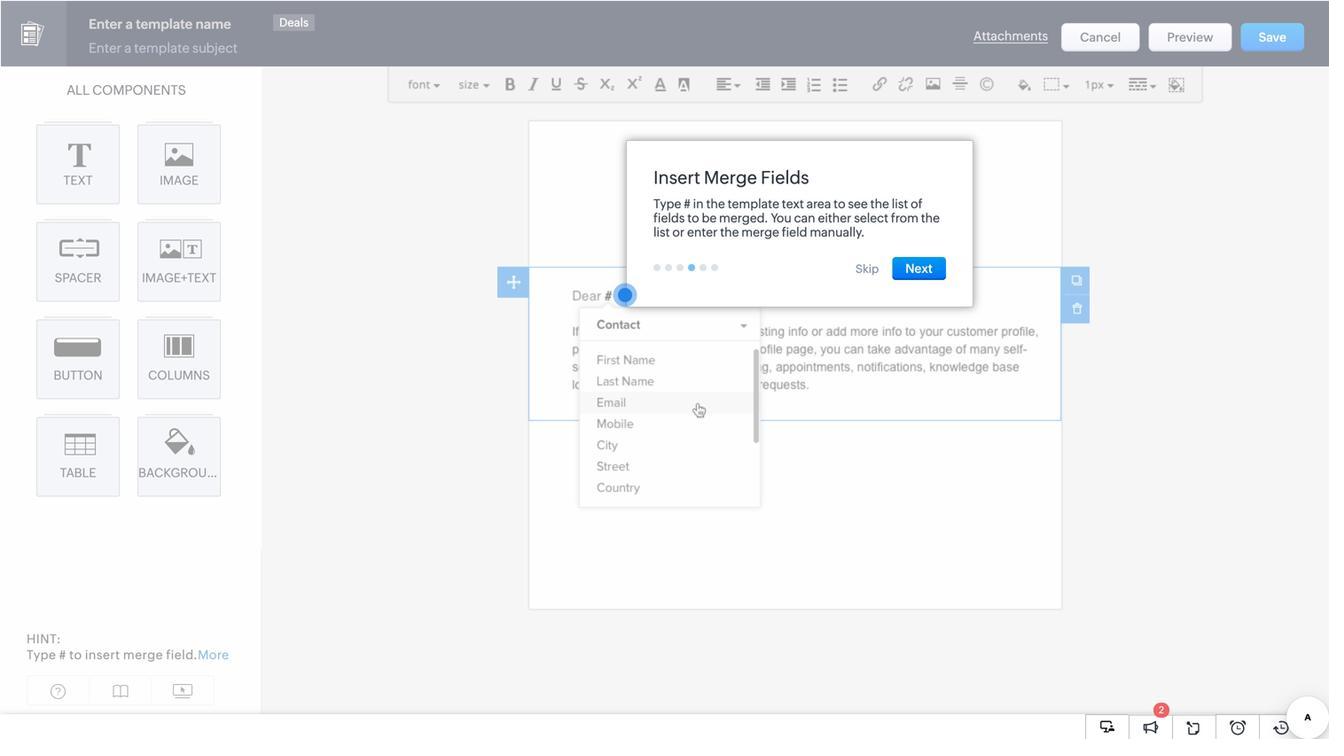 Task type: locate. For each thing, give the bounding box(es) containing it.
deals
[[278, 15, 308, 28], [279, 16, 309, 29]]

the
[[706, 197, 725, 211], [871, 197, 889, 211], [921, 211, 940, 225], [720, 225, 739, 239]]

attachments
[[977, 22, 1052, 36], [974, 29, 1048, 43]]

text
[[63, 173, 93, 188]]

table link
[[36, 417, 120, 497]]

Enter a template name text field
[[84, 14, 275, 35]]

skip link
[[856, 263, 879, 276]]

select
[[854, 211, 889, 225]]

merge
[[742, 225, 779, 239]]

merged.
[[719, 211, 768, 225]]

skip
[[856, 263, 879, 276]]

fields
[[654, 211, 685, 225]]

background link
[[137, 417, 225, 497]]

in
[[693, 197, 704, 211]]

attachments for enter a template name text box at the left of the page
[[974, 29, 1048, 43]]

save
[[1259, 25, 1287, 39]]

to left be
[[687, 211, 699, 225]]

list
[[892, 197, 908, 211], [654, 225, 670, 239]]

table
[[60, 466, 96, 480]]

image+text
[[142, 271, 216, 285]]

attachments for enter a template name text field
[[977, 22, 1052, 36]]

0 horizontal spatial to
[[687, 211, 699, 225]]

columns
[[148, 368, 210, 383]]

1 horizontal spatial list
[[892, 197, 908, 211]]

None button
[[1065, 18, 1144, 46], [1151, 18, 1234, 46], [1062, 23, 1140, 51], [1149, 23, 1232, 51], [1241, 23, 1305, 51], [1065, 18, 1144, 46], [1151, 18, 1234, 46], [1062, 23, 1140, 51], [1149, 23, 1232, 51], [1241, 23, 1305, 51]]

0 horizontal spatial list
[[654, 225, 670, 239]]

2
[[1159, 705, 1165, 716]]

insert merge fields type # in the template text area to see the list of fields to be merged. you can either select from the list or enter the merge field manually.
[[654, 168, 940, 239]]

1 horizontal spatial to
[[834, 197, 846, 211]]

text link
[[36, 125, 120, 204]]

type
[[654, 197, 681, 211]]

spacer link
[[36, 222, 120, 302]]

next
[[906, 262, 933, 276]]

of
[[911, 197, 923, 211]]

to left see
[[834, 197, 846, 211]]

list left of
[[892, 197, 908, 211]]

components
[[92, 82, 186, 98]]

Enter a template subject text field
[[84, 40, 262, 58]]

fields
[[761, 168, 809, 188]]

next link
[[892, 257, 946, 280]]

#
[[684, 197, 691, 211]]

0 vertical spatial list
[[892, 197, 908, 211]]

to
[[834, 197, 846, 211], [687, 211, 699, 225]]

list left or
[[654, 225, 670, 239]]

image+text link
[[137, 222, 221, 302]]



Task type: describe. For each thing, give the bounding box(es) containing it.
merge
[[704, 168, 757, 188]]

Enter a template name text field
[[83, 13, 274, 31]]

insert
[[654, 168, 700, 188]]

columns link
[[137, 320, 221, 400]]

be
[[702, 211, 717, 225]]

button
[[54, 368, 103, 383]]

you
[[771, 211, 792, 225]]

either
[[818, 211, 852, 225]]

button link
[[36, 320, 120, 400]]

deals for enter a template name text field
[[278, 15, 308, 28]]

manually.
[[810, 225, 865, 239]]

area
[[807, 197, 831, 211]]

the right be
[[720, 225, 739, 239]]

can
[[794, 211, 816, 225]]

text
[[782, 197, 804, 211]]

image link
[[137, 125, 221, 204]]

from
[[891, 211, 919, 225]]

or
[[673, 225, 685, 239]]

all components
[[67, 82, 186, 98]]

deals for enter a template name text box at the left of the page
[[279, 16, 309, 29]]

spacer
[[55, 271, 101, 285]]

image
[[160, 173, 199, 188]]

field
[[782, 225, 807, 239]]

the right "from"
[[921, 211, 940, 225]]

background
[[138, 466, 225, 480]]

see
[[848, 197, 868, 211]]

all
[[67, 82, 90, 98]]

the right see
[[871, 197, 889, 211]]

template
[[728, 197, 780, 211]]

the right in on the right top of the page
[[706, 197, 725, 211]]

enter
[[687, 225, 718, 239]]

1 vertical spatial list
[[654, 225, 670, 239]]



Task type: vqa. For each thing, say whether or not it's contained in the screenshot.
Can
yes



